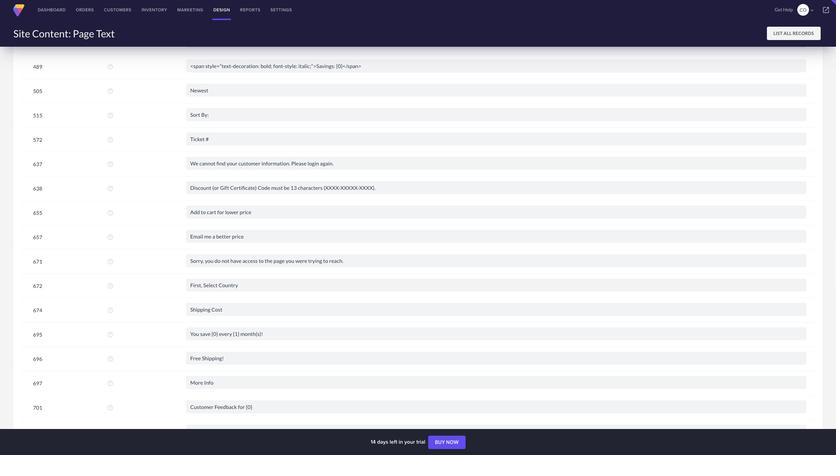 Task type: describe. For each thing, give the bounding box(es) containing it.
help_outline for 489
[[107, 63, 114, 70]]

left
[[390, 438, 397, 446]]

help
[[783, 7, 793, 12]]

help_outline for 695
[[107, 331, 114, 338]]

help_outline for 671
[[107, 258, 114, 265]]


[[809, 7, 815, 13]]

list all records link
[[767, 27, 821, 40]]

655
[[33, 209, 42, 216]]

help_outline for 702
[[107, 429, 114, 435]]

help_outline for 657
[[107, 234, 114, 241]]

marketing
[[177, 7, 203, 13]]

help_outline for 701
[[107, 404, 114, 411]]

design
[[213, 7, 230, 13]]

site content: page text
[[13, 27, 115, 39]]

dashboard
[[38, 7, 66, 13]]

get help
[[775, 7, 793, 12]]

in
[[399, 438, 403, 446]]

help_outline for 672
[[107, 283, 114, 289]]

695
[[33, 331, 42, 338]]

672
[[33, 283, 42, 289]]

14
[[371, 438, 376, 446]]

701
[[33, 404, 42, 411]]

reports
[[240, 7, 260, 13]]

site
[[13, 27, 30, 39]]

help_outline for 697
[[107, 380, 114, 387]]

help_outline for 637
[[107, 161, 114, 167]]

489
[[33, 63, 42, 70]]

help_outline for 505
[[107, 88, 114, 94]]

records
[[793, 31, 814, 36]]

buy
[[435, 440, 445, 445]]

buy now link
[[428, 436, 466, 449]]

help_outline for 515
[[107, 112, 114, 119]]

671
[[33, 258, 42, 265]]

content:
[[32, 27, 71, 39]]

696
[[33, 356, 42, 362]]

settings
[[270, 7, 292, 13]]

trial
[[416, 438, 425, 446]]


[[822, 6, 830, 14]]

text
[[96, 27, 115, 39]]

list
[[774, 31, 783, 36]]



Task type: vqa. For each thing, say whether or not it's contained in the screenshot.
14
yes



Task type: locate. For each thing, give the bounding box(es) containing it.
None text field
[[186, 59, 806, 72], [186, 230, 806, 243], [186, 327, 806, 340], [186, 352, 806, 365], [186, 400, 806, 413], [186, 59, 806, 72], [186, 230, 806, 243], [186, 327, 806, 340], [186, 352, 806, 365], [186, 400, 806, 413]]

11 help_outline from the top
[[107, 258, 114, 265]]

help_outline
[[107, 15, 114, 21], [107, 39, 114, 46], [107, 63, 114, 70], [107, 88, 114, 94], [107, 112, 114, 119], [107, 136, 114, 143], [107, 161, 114, 167], [107, 185, 114, 192], [107, 209, 114, 216], [107, 234, 114, 241], [107, 258, 114, 265], [107, 283, 114, 289], [107, 307, 114, 314], [107, 331, 114, 338], [107, 356, 114, 362], [107, 380, 114, 387], [107, 404, 114, 411], [107, 429, 114, 435]]

None text field
[[186, 84, 806, 97], [186, 108, 806, 121], [186, 132, 806, 145], [186, 157, 806, 170], [186, 181, 806, 194], [186, 205, 806, 218], [186, 254, 806, 267], [186, 279, 806, 292], [186, 303, 806, 316], [186, 376, 806, 389], [186, 84, 806, 97], [186, 108, 806, 121], [186, 132, 806, 145], [186, 157, 806, 170], [186, 181, 806, 194], [186, 205, 806, 218], [186, 254, 806, 267], [186, 279, 806, 292], [186, 303, 806, 316], [186, 376, 806, 389]]

638
[[33, 185, 42, 191]]

customers
[[104, 7, 131, 13]]

18 help_outline from the top
[[107, 429, 114, 435]]

572
[[33, 136, 42, 143]]

help_outline for 488
[[107, 39, 114, 46]]

orders
[[76, 7, 94, 13]]

days
[[377, 438, 388, 446]]

help_outline for 655
[[107, 209, 114, 216]]

657
[[33, 234, 42, 240]]

help_outline for 674
[[107, 307, 114, 314]]

487
[[33, 15, 42, 21]]

8 help_outline from the top
[[107, 185, 114, 192]]

13 help_outline from the top
[[107, 307, 114, 314]]

697
[[33, 380, 42, 386]]

5 help_outline from the top
[[107, 112, 114, 119]]

674
[[33, 307, 42, 313]]

co 
[[800, 7, 815, 13]]

14 help_outline from the top
[[107, 331, 114, 338]]

505
[[33, 88, 42, 94]]

17 help_outline from the top
[[107, 404, 114, 411]]

14 days left in your trial
[[371, 438, 427, 446]]

9 help_outline from the top
[[107, 209, 114, 216]]

get
[[775, 7, 782, 12]]

6 help_outline from the top
[[107, 136, 114, 143]]

help_outline for 572
[[107, 136, 114, 143]]

1 help_outline from the top
[[107, 15, 114, 21]]

16 help_outline from the top
[[107, 380, 114, 387]]

3 help_outline from the top
[[107, 63, 114, 70]]

637
[[33, 161, 42, 167]]

all
[[784, 31, 792, 36]]

515
[[33, 112, 42, 118]]

help_outline for 487
[[107, 15, 114, 21]]

page
[[73, 27, 94, 39]]

15 help_outline from the top
[[107, 356, 114, 362]]

list all records
[[774, 31, 814, 36]]

12 help_outline from the top
[[107, 283, 114, 289]]

help_outline for 638
[[107, 185, 114, 192]]

co
[[800, 7, 807, 13]]

2 help_outline from the top
[[107, 39, 114, 46]]

702
[[33, 429, 42, 435]]

your
[[404, 438, 415, 446]]

buy now
[[435, 440, 459, 445]]

488
[[33, 39, 42, 45]]

inventory
[[141, 7, 167, 13]]

now
[[446, 440, 459, 445]]

dashboard link
[[33, 0, 71, 20]]

10 help_outline from the top
[[107, 234, 114, 241]]

help_outline for 696
[[107, 356, 114, 362]]

 link
[[816, 0, 836, 20]]

4 help_outline from the top
[[107, 88, 114, 94]]

7 help_outline from the top
[[107, 161, 114, 167]]



